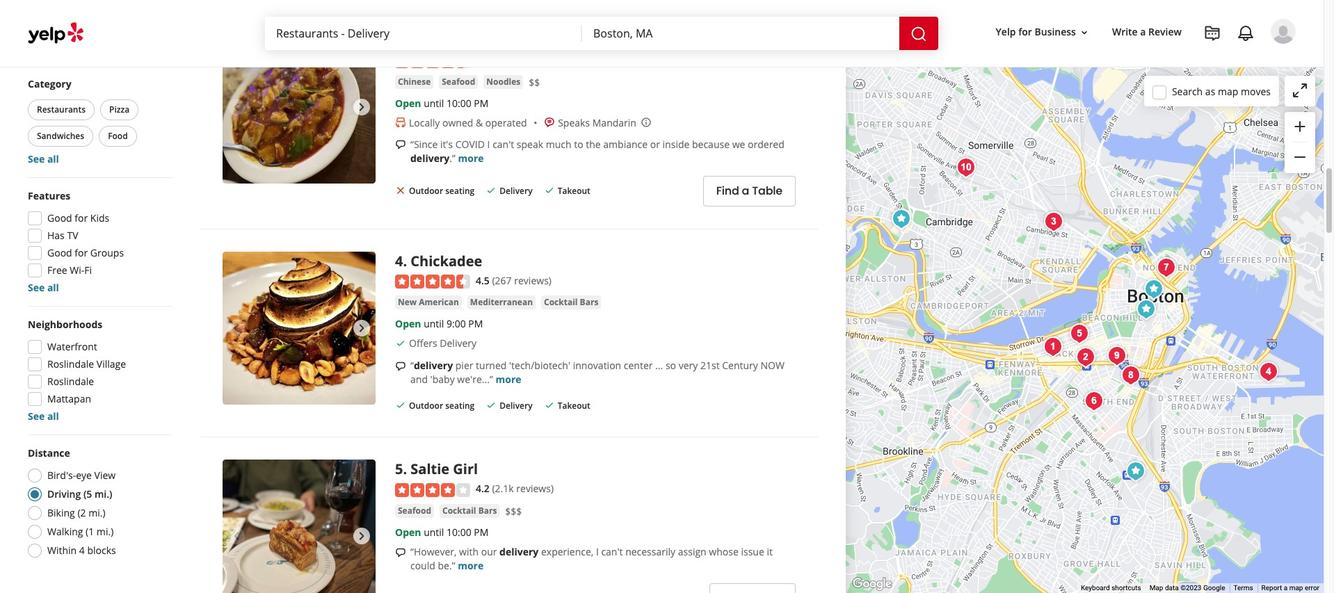 Task type: locate. For each thing, give the bounding box(es) containing it.
1 vertical spatial 16 checkmark v2 image
[[395, 338, 406, 349]]

all down the 'sandwiches' button
[[47, 152, 59, 166]]

more down turned
[[496, 373, 521, 386]]

1 vertical spatial outdoor seating
[[409, 400, 475, 412]]

chinese
[[398, 76, 431, 87]]

restaurants
[[37, 104, 86, 115]]

0 vertical spatial cocktail bars button
[[541, 296, 601, 310]]

reviews) right (267
[[514, 274, 552, 287]]

4.2 (2.1k reviews)
[[476, 483, 554, 496]]

pier turned 'tech/biotech' innovation center ... so very 21st century now and 'baby we're..."
[[411, 359, 785, 386]]

2 previous image from the top
[[228, 320, 245, 337]]

with
[[459, 545, 479, 559]]

(220
[[492, 53, 512, 66]]

1 vertical spatial slideshow element
[[223, 252, 376, 405]]

2 vertical spatial open
[[395, 526, 421, 539]]

and
[[66, 40, 84, 53], [411, 373, 428, 386]]

next image for 4 . chickadee
[[353, 320, 370, 337]]

eye
[[76, 469, 92, 482]]

map right as
[[1218, 85, 1239, 98]]

0 horizontal spatial new
[[86, 40, 107, 53]]

operated
[[486, 116, 527, 129]]

Find text field
[[276, 26, 571, 41]]

see all button for good for kids
[[28, 281, 59, 294]]

1 vertical spatial 4
[[79, 544, 85, 557]]

slideshow element
[[223, 31, 376, 184], [223, 252, 376, 405], [223, 460, 376, 594]]

blocks
[[87, 544, 116, 557]]

2 . from the top
[[403, 460, 407, 479]]

very
[[679, 359, 698, 372]]

delivery
[[500, 185, 533, 197], [440, 337, 477, 350], [500, 400, 533, 412]]

map left 'error'
[[1290, 585, 1304, 592]]

map
[[1150, 585, 1164, 592]]

group containing features
[[24, 189, 173, 295]]

1 vertical spatial previous image
[[228, 320, 245, 337]]

...
[[655, 359, 663, 372]]

10:00 for 4.6 (220 reviews)
[[447, 96, 472, 110]]

more link
[[458, 151, 484, 165], [496, 373, 521, 386], [458, 559, 484, 573]]

open until 10:00 pm for 4.2
[[395, 526, 489, 539]]

hot and new
[[47, 40, 107, 53]]

1 vertical spatial and
[[411, 373, 428, 386]]

3 previous image from the top
[[228, 528, 245, 545]]

delivery down the speak
[[500, 185, 533, 197]]

inside
[[663, 138, 690, 151]]

seating for 16 checkmark v2 image for 16 checkmark v2 icon under much
[[445, 185, 475, 197]]

to
[[574, 138, 584, 151]]

more down covid
[[458, 151, 484, 165]]

cocktail down 4.5 (267 reviews)
[[544, 296, 578, 308]]

previous image
[[228, 99, 245, 116], [228, 320, 245, 337], [228, 528, 245, 545]]

cocktail bars button down 4.2
[[440, 504, 500, 518]]

seafood button
[[439, 75, 478, 89], [395, 504, 434, 518]]

1 vertical spatial outdoor
[[409, 400, 443, 412]]

0 vertical spatial seating
[[445, 185, 475, 197]]

1 vertical spatial cocktail
[[443, 505, 476, 517]]

century
[[722, 359, 758, 372]]

2 vertical spatial delivery
[[500, 545, 539, 559]]

fi
[[84, 264, 92, 277]]

whose
[[709, 545, 739, 559]]

pm up "however, with our delivery
[[474, 526, 489, 539]]

0 horizontal spatial seafood link
[[395, 504, 434, 518]]

1 vertical spatial takeout
[[558, 400, 591, 412]]

seafood down 4.6 star rating image
[[442, 76, 475, 87]]

1 vertical spatial cocktail bars link
[[440, 504, 500, 518]]

see
[[28, 152, 45, 166], [28, 281, 45, 294], [28, 410, 45, 423]]

0 vertical spatial 16 checkmark v2 image
[[486, 185, 497, 196]]

girl
[[453, 460, 478, 479]]

a right report
[[1284, 585, 1288, 592]]

0 vertical spatial and
[[66, 40, 84, 53]]

reviews) for 5 . saltie girl
[[516, 483, 554, 496]]

seafood button down 4.6
[[439, 75, 478, 89]]

outdoor down 'baby on the bottom left of the page
[[409, 400, 443, 412]]

0 vertical spatial previous image
[[228, 99, 245, 116]]

1 open until 10:00 pm from the top
[[395, 96, 489, 110]]

16 chevron down v2 image
[[1079, 27, 1090, 38]]

outdoor seating
[[409, 185, 475, 197], [409, 400, 475, 412]]

2 none field from the left
[[594, 26, 889, 41]]

previous image for 4
[[228, 320, 245, 337]]

see all down free
[[28, 281, 59, 294]]

1 vertical spatial reviews)
[[514, 274, 552, 287]]

chinese button
[[395, 75, 434, 89]]

0 vertical spatial new
[[86, 40, 107, 53]]

2 vertical spatial reviews)
[[516, 483, 554, 496]]

biking (2 mi.)
[[47, 507, 105, 520]]

a right find
[[742, 183, 750, 199]]

data
[[1165, 585, 1179, 592]]

shortcuts
[[1112, 585, 1142, 592]]

16 speech v2 image for "however,
[[395, 547, 406, 559]]

mi.) right (1
[[97, 525, 114, 539]]

could
[[411, 559, 435, 573]]

16 speech v2 image down 16 locally owned v2 icon
[[395, 139, 406, 151]]

good up has tv
[[47, 212, 72, 225]]

see all down the 'sandwiches' button
[[28, 152, 59, 166]]

pm for saltie girl
[[474, 526, 489, 539]]

new down dinner
[[86, 40, 107, 53]]

4.2 star rating image
[[395, 483, 470, 497]]

see all down mattapan
[[28, 410, 59, 423]]

until up locally on the left top of the page
[[424, 96, 444, 110]]

find a table
[[716, 183, 783, 199]]

1 horizontal spatial seafood button
[[439, 75, 478, 89]]

4 down walking (1 mi.)
[[79, 544, 85, 557]]

0 horizontal spatial and
[[66, 40, 84, 53]]

3 open from the top
[[395, 526, 421, 539]]

for up hot and new
[[75, 22, 88, 35]]

starbucks image
[[1140, 276, 1168, 303]]

0 vertical spatial until
[[424, 96, 444, 110]]

1 vertical spatial roslindale
[[47, 375, 94, 388]]

cocktail bars down 4.2
[[443, 505, 497, 517]]

open
[[395, 96, 421, 110], [395, 317, 421, 331], [395, 526, 421, 539]]

2 seating from the top
[[445, 400, 475, 412]]

1 horizontal spatial and
[[411, 373, 428, 386]]

16 speech v2 image
[[395, 361, 406, 372]]

$$$
[[505, 505, 522, 518]]

seafood link down 4.6
[[439, 75, 478, 89]]

10:00 up with
[[447, 526, 472, 539]]

2 vertical spatial until
[[424, 526, 444, 539]]

2 16 speech v2 image from the top
[[395, 547, 406, 559]]

4 up 4.5 star rating image on the left of the page
[[395, 252, 403, 270]]

(1
[[86, 525, 94, 539]]

1 see all from the top
[[28, 152, 59, 166]]

1 outdoor from the top
[[409, 185, 443, 197]]

1 see all button from the top
[[28, 152, 59, 166]]

4 . chickadee
[[395, 252, 482, 270]]

option group
[[24, 447, 173, 562]]

1 see from the top
[[28, 152, 45, 166]]

google
[[1204, 585, 1226, 592]]

all down free
[[47, 281, 59, 294]]

i right the experience,
[[596, 545, 599, 559]]

0 horizontal spatial a
[[742, 183, 750, 199]]

0 vertical spatial next image
[[353, 99, 370, 116]]

. up 4.5 star rating image on the left of the page
[[403, 252, 407, 270]]

write
[[1113, 25, 1138, 39]]

bars up innovation at the bottom left
[[580, 296, 599, 308]]

good up hot
[[47, 22, 72, 35]]

seafood link down 4.2 star rating "image"
[[395, 504, 434, 518]]

good
[[47, 22, 72, 35], [47, 212, 72, 225], [47, 246, 72, 260]]

1 none field from the left
[[276, 26, 571, 41]]

slideshow element for 5
[[223, 460, 376, 594]]

until up the offers delivery
[[424, 317, 444, 331]]

outdoor for 16 checkmark v2 icon below 16 speech v2 icon
[[409, 400, 443, 412]]

3 until from the top
[[424, 526, 444, 539]]

more link down covid
[[458, 151, 484, 165]]

and down "
[[411, 373, 428, 386]]

None search field
[[265, 17, 941, 50]]

1 vertical spatial open
[[395, 317, 421, 331]]

0 horizontal spatial none field
[[276, 26, 571, 41]]

new american button
[[395, 296, 462, 310]]

0 vertical spatial see all
[[28, 152, 59, 166]]

mediterranean link
[[467, 296, 536, 310]]

10:00 up owned
[[447, 96, 472, 110]]

1 vertical spatial 10:00
[[447, 526, 472, 539]]

see all for waterfront
[[28, 410, 59, 423]]

1 outdoor seating from the top
[[409, 185, 475, 197]]

1 horizontal spatial map
[[1290, 585, 1304, 592]]

1 horizontal spatial 4
[[395, 252, 403, 270]]

3 slideshow element from the top
[[223, 460, 376, 594]]

. left saltie
[[403, 460, 407, 479]]

for right yelp
[[1019, 25, 1032, 39]]

2 slideshow element from the top
[[223, 252, 376, 405]]

map data ©2023 google
[[1150, 585, 1226, 592]]

i inside experience, i can't necessarily assign whose issue it could be."
[[596, 545, 599, 559]]

2 good from the top
[[47, 212, 72, 225]]

a for write
[[1141, 25, 1146, 39]]

1 horizontal spatial cocktail bars
[[544, 296, 599, 308]]

1 vertical spatial can't
[[601, 545, 623, 559]]

1 seating from the top
[[445, 185, 475, 197]]

mi.) right (5
[[95, 488, 112, 501]]

outdoor
[[409, 185, 443, 197], [409, 400, 443, 412]]

for inside yelp for business button
[[1019, 25, 1032, 39]]

1 vertical spatial good
[[47, 212, 72, 225]]

0 vertical spatial roslindale
[[47, 358, 94, 371]]

i right covid
[[487, 138, 490, 151]]

open until 9:00 pm
[[395, 317, 483, 331]]

carolicious image
[[952, 154, 980, 182]]

next image for 5 . saltie girl
[[353, 528, 370, 545]]

more link for with
[[458, 559, 484, 573]]

roslindale up mattapan
[[47, 375, 94, 388]]

2 next image from the top
[[353, 320, 370, 337]]

takeout down "since it's covid i can't speak much to the ambiance or inside because we ordered delivery ." more
[[558, 185, 591, 197]]

until up "however,
[[424, 526, 444, 539]]

1 vertical spatial seafood button
[[395, 504, 434, 518]]

cocktail bars
[[544, 296, 599, 308], [443, 505, 497, 517]]

1 horizontal spatial new
[[398, 296, 417, 308]]

more for pier
[[496, 373, 521, 386]]

all
[[47, 152, 59, 166], [47, 281, 59, 294], [47, 410, 59, 423]]

0 vertical spatial outdoor
[[409, 185, 443, 197]]

open up "however,
[[395, 526, 421, 539]]

a for find
[[742, 183, 750, 199]]

good for hot
[[47, 22, 72, 35]]

keyboard shortcuts
[[1081, 585, 1142, 592]]

0 horizontal spatial i
[[487, 138, 490, 151]]

open until 10:00 pm up "however,
[[395, 526, 489, 539]]

driving
[[47, 488, 81, 501]]

krasi image
[[1039, 333, 1067, 361]]

1 good from the top
[[47, 22, 72, 35]]

mi.) for biking (2 mi.)
[[88, 507, 105, 520]]

2 see from the top
[[28, 281, 45, 294]]

1 vertical spatial pm
[[468, 317, 483, 331]]

1 16 speech v2 image from the top
[[395, 139, 406, 151]]

next image
[[353, 99, 370, 116], [353, 320, 370, 337], [353, 528, 370, 545]]

mi.) for driving (5 mi.)
[[95, 488, 112, 501]]

notifications image
[[1238, 25, 1254, 42]]

bars down 4.2
[[478, 505, 497, 517]]

1 . from the top
[[403, 252, 407, 270]]

2 horizontal spatial a
[[1284, 585, 1288, 592]]

3 see all button from the top
[[28, 410, 59, 423]]

new
[[86, 40, 107, 53], [398, 296, 417, 308]]

1 horizontal spatial none field
[[594, 26, 889, 41]]

zoom in image
[[1292, 118, 1309, 135]]

0 vertical spatial seafood button
[[439, 75, 478, 89]]

american
[[419, 296, 459, 308]]

1 vertical spatial see all button
[[28, 281, 59, 294]]

0 vertical spatial cocktail bars link
[[541, 296, 601, 310]]

and inside pier turned 'tech/biotech' innovation center ... so very 21st century now and 'baby we're..."
[[411, 373, 428, 386]]

4.5
[[476, 274, 490, 287]]

open until 10:00 pm up owned
[[395, 96, 489, 110]]

more link down with
[[458, 559, 484, 573]]

3 see from the top
[[28, 410, 45, 423]]

good for groups
[[47, 246, 124, 260]]

(5
[[83, 488, 92, 501]]

16 speech v2 image left "however,
[[395, 547, 406, 559]]

yelp
[[996, 25, 1016, 39]]

0 vertical spatial cocktail
[[544, 296, 578, 308]]

see all button down the 'sandwiches' button
[[28, 152, 59, 166]]

outdoor right "16 close v2" icon
[[409, 185, 443, 197]]

mi.) right (2
[[88, 507, 105, 520]]

0 horizontal spatial can't
[[493, 138, 514, 151]]

group
[[25, 77, 173, 166], [1285, 112, 1316, 173], [24, 189, 173, 295], [24, 318, 173, 424]]

1 all from the top
[[47, 152, 59, 166]]

16 checkmark v2 image for 16 checkmark v2 icon under much
[[486, 185, 497, 196]]

0 vertical spatial a
[[1141, 25, 1146, 39]]

2 see all from the top
[[28, 281, 59, 294]]

table
[[752, 183, 783, 199]]

2 until from the top
[[424, 317, 444, 331]]

16 speaks mandarin v2 image
[[544, 117, 555, 128]]

open until 10:00 pm
[[395, 96, 489, 110], [395, 526, 489, 539]]

0 vertical spatial more link
[[458, 151, 484, 165]]

4.5 star rating image
[[395, 275, 470, 289]]

more down with
[[458, 559, 484, 573]]

outdoor seating down 'baby on the bottom left of the page
[[409, 400, 475, 412]]

2 open from the top
[[395, 317, 421, 331]]

for left kids
[[75, 212, 88, 225]]

delivery up 'baby on the bottom left of the page
[[414, 359, 453, 372]]

see down the 'sandwiches' button
[[28, 152, 45, 166]]

1 vertical spatial more link
[[496, 373, 521, 386]]

reviews) up $$$
[[516, 483, 554, 496]]

for up wi-
[[75, 246, 88, 260]]

all down mattapan
[[47, 410, 59, 423]]

anoush'ella image
[[1080, 388, 1108, 415]]

2 roslindale from the top
[[47, 375, 94, 388]]

pm right 9:00
[[468, 317, 483, 331]]

cocktail
[[544, 296, 578, 308], [443, 505, 476, 517]]

2 all from the top
[[47, 281, 59, 294]]

more link down turned
[[496, 373, 521, 386]]

assign
[[678, 545, 707, 559]]

has tv
[[47, 229, 78, 242]]

see up distance at the left of the page
[[28, 410, 45, 423]]

takeout down pier turned 'tech/biotech' innovation center ... so very 21st century now and 'baby we're..."
[[558, 400, 591, 412]]

16 checkmark v2 image
[[486, 185, 497, 196], [395, 338, 406, 349], [486, 400, 497, 411]]

good for has
[[47, 212, 72, 225]]

1 vertical spatial new
[[398, 296, 417, 308]]

1 horizontal spatial i
[[596, 545, 599, 559]]

2 see all button from the top
[[28, 281, 59, 294]]

2 vertical spatial next image
[[353, 528, 370, 545]]

2 vertical spatial slideshow element
[[223, 460, 376, 594]]

None field
[[276, 26, 571, 41], [594, 26, 889, 41]]

waterfront
[[47, 340, 97, 353]]

1 vertical spatial all
[[47, 281, 59, 294]]

we
[[732, 138, 745, 151]]

see all button down mattapan
[[28, 410, 59, 423]]

expand map image
[[1292, 82, 1309, 99]]

1 roslindale from the top
[[47, 358, 94, 371]]

bird's-eye view
[[47, 469, 116, 482]]

1 vertical spatial see all
[[28, 281, 59, 294]]

roslindale for roslindale
[[47, 375, 94, 388]]

2 vertical spatial all
[[47, 410, 59, 423]]

new american link
[[395, 296, 462, 310]]

pauli's image
[[1153, 254, 1180, 282]]

seating down ."
[[445, 185, 475, 197]]

0 vertical spatial map
[[1218, 85, 1239, 98]]

speaks mandarin
[[558, 116, 637, 129]]

0 vertical spatial open until 10:00 pm
[[395, 96, 489, 110]]

1 10:00 from the top
[[447, 96, 472, 110]]

2 vertical spatial 16 checkmark v2 image
[[486, 400, 497, 411]]

bootleg special image
[[1103, 342, 1131, 370]]

0 horizontal spatial cocktail bars link
[[440, 504, 500, 518]]

0 horizontal spatial bars
[[478, 505, 497, 517]]

i inside "since it's covid i can't speak much to the ambiance or inside because we ordered delivery ." more
[[487, 138, 490, 151]]

see all button down free
[[28, 281, 59, 294]]

dinner
[[90, 22, 121, 35]]

cocktail bars button down 4.5 (267 reviews)
[[541, 296, 601, 310]]

16 checkmark v2 image down much
[[544, 185, 555, 196]]

can't down operated
[[493, 138, 514, 151]]

(2.1k
[[492, 483, 514, 496]]

1 vertical spatial .
[[403, 460, 407, 479]]

seafood button down 4.2 star rating "image"
[[395, 504, 434, 518]]

good up free
[[47, 246, 72, 260]]

1 vertical spatial a
[[742, 183, 750, 199]]

4.6 (220 reviews)
[[476, 53, 552, 66]]

open up offers
[[395, 317, 421, 331]]

for for kids
[[75, 212, 88, 225]]

new left american
[[398, 296, 417, 308]]

0 vertical spatial reviews)
[[514, 53, 552, 66]]

seating down we're..." on the bottom left of page
[[445, 400, 475, 412]]

delivery down 9:00
[[440, 337, 477, 350]]

until for saltie
[[424, 526, 444, 539]]

3 next image from the top
[[353, 528, 370, 545]]

0 vertical spatial all
[[47, 152, 59, 166]]

innovation
[[573, 359, 621, 372]]

for
[[75, 22, 88, 35], [1019, 25, 1032, 39], [75, 212, 88, 225], [75, 246, 88, 260]]

16 checkmark v2 image
[[544, 185, 555, 196], [395, 400, 406, 411], [544, 400, 555, 411]]

delivery down "since
[[411, 151, 450, 165]]

a for report
[[1284, 585, 1288, 592]]

1 vertical spatial seating
[[445, 400, 475, 412]]

1 vertical spatial 16 speech v2 image
[[395, 547, 406, 559]]

2 vertical spatial more
[[458, 559, 484, 573]]

seafood down 4.2 star rating "image"
[[398, 505, 431, 517]]

&
[[476, 116, 483, 129]]

google image
[[850, 575, 895, 594]]

0 horizontal spatial map
[[1218, 85, 1239, 98]]

2 outdoor from the top
[[409, 400, 443, 412]]

16 locally owned v2 image
[[395, 117, 406, 128]]

1 horizontal spatial seafood
[[442, 76, 475, 87]]

Near text field
[[594, 26, 889, 41]]

3 all from the top
[[47, 410, 59, 423]]

"
[[411, 359, 414, 372]]

features
[[28, 189, 70, 202]]

locally
[[409, 116, 440, 129]]

wi-
[[70, 264, 84, 277]]

delivery right our
[[500, 545, 539, 559]]

can't inside "since it's covid i can't speak much to the ambiance or inside because we ordered delivery ." more
[[493, 138, 514, 151]]

open up 16 locally owned v2 icon
[[395, 96, 421, 110]]

the salty pig image
[[1072, 344, 1100, 372]]

report a map error
[[1262, 585, 1320, 592]]

2 vertical spatial see all
[[28, 410, 59, 423]]

pizza
[[109, 104, 130, 115]]

1 vertical spatial open until 10:00 pm
[[395, 526, 489, 539]]

pm up &
[[474, 96, 489, 110]]

1 horizontal spatial cocktail
[[544, 296, 578, 308]]

4.2
[[476, 483, 490, 496]]

and right hot
[[66, 40, 84, 53]]

4.6 star rating image
[[395, 54, 470, 68]]

4
[[395, 252, 403, 270], [79, 544, 85, 557]]

1 until from the top
[[424, 96, 444, 110]]

0 horizontal spatial cocktail
[[443, 505, 476, 517]]

0 vertical spatial .
[[403, 252, 407, 270]]

0 vertical spatial open
[[395, 96, 421, 110]]

1 vertical spatial seafood link
[[395, 504, 434, 518]]

2 vertical spatial more link
[[458, 559, 484, 573]]

search
[[1172, 85, 1203, 98]]

terms link
[[1234, 585, 1254, 592]]

see for good for kids
[[28, 281, 45, 294]]

so
[[666, 359, 676, 372]]

16 close v2 image
[[395, 185, 406, 196]]

info icon image
[[641, 117, 652, 128], [641, 117, 652, 128]]

can't left necessarily
[[601, 545, 623, 559]]

2 open until 10:00 pm from the top
[[395, 526, 489, 539]]

reviews) up $$
[[514, 53, 552, 66]]

roslindale down 'waterfront'
[[47, 358, 94, 371]]

cocktail bars link down 4.5 (267 reviews)
[[541, 296, 601, 310]]

delivery down 'tech/biotech'
[[500, 400, 533, 412]]

noodles button
[[484, 75, 523, 89]]

3 see all from the top
[[28, 410, 59, 423]]

0 vertical spatial seafood link
[[439, 75, 478, 89]]

1 vertical spatial cocktail bars button
[[440, 504, 500, 518]]

0 vertical spatial delivery
[[411, 151, 450, 165]]

cocktail bars down 4.5 (267 reviews)
[[544, 296, 599, 308]]

2 vertical spatial mi.)
[[97, 525, 114, 539]]

2 vertical spatial see all button
[[28, 410, 59, 423]]

outdoor seating down ."
[[409, 185, 475, 197]]

cocktail bars link down 4.2
[[440, 504, 500, 518]]

a right write
[[1141, 25, 1146, 39]]

cocktail down 4.2
[[443, 505, 476, 517]]

2 10:00 from the top
[[447, 526, 472, 539]]

new american
[[398, 296, 459, 308]]

previous image for 5
[[228, 528, 245, 545]]

map region
[[796, 0, 1331, 594]]

0 vertical spatial see all button
[[28, 152, 59, 166]]

1 vertical spatial mi.)
[[88, 507, 105, 520]]

16 speech v2 image
[[395, 139, 406, 151], [395, 547, 406, 559]]

see up the "neighborhoods"
[[28, 281, 45, 294]]



Task type: describe. For each thing, give the bounding box(es) containing it.
3 good from the top
[[47, 246, 72, 260]]

chinese link
[[395, 75, 434, 89]]

write a review
[[1113, 25, 1182, 39]]

open for saltie girl
[[395, 526, 421, 539]]

user actions element
[[985, 17, 1316, 103]]

."
[[450, 151, 456, 165]]

mediterranean
[[470, 296, 533, 308]]

1 vertical spatial bars
[[478, 505, 497, 517]]

0 vertical spatial delivery
[[500, 185, 533, 197]]

"since it's covid i can't speak much to the ambiance or inside because we ordered delivery ." more
[[411, 138, 785, 165]]

slideshow element for 4
[[223, 252, 376, 405]]

1 takeout from the top
[[558, 185, 591, 197]]

'baby
[[430, 373, 455, 386]]

now
[[761, 359, 785, 372]]

sandwiches button
[[28, 126, 93, 147]]

2 takeout from the top
[[558, 400, 591, 412]]

1 horizontal spatial cocktail bars link
[[541, 296, 601, 310]]

business
[[1035, 25, 1076, 39]]

seafood button for topmost seafood link
[[439, 75, 478, 89]]

16 checkmark v2 image for 16 checkmark v2 icon below 'tech/biotech'
[[486, 400, 497, 411]]

kids
[[90, 212, 109, 225]]

neighborhoods
[[28, 318, 102, 331]]

driving (5 mi.)
[[47, 488, 112, 501]]

brad k. image
[[1271, 19, 1296, 44]]

roslindale for roslindale village
[[47, 358, 94, 371]]

chickadee
[[411, 252, 482, 270]]

noodles link
[[484, 75, 523, 89]]

2 vertical spatial delivery
[[500, 400, 533, 412]]

0 vertical spatial cocktail bars
[[544, 296, 599, 308]]

seating for 16 checkmark v2 image related to 16 checkmark v2 icon below 'tech/biotech'
[[445, 400, 475, 412]]

1 open from the top
[[395, 96, 421, 110]]

village
[[97, 358, 126, 371]]

1 vertical spatial delivery
[[414, 359, 453, 372]]

mattapan
[[47, 392, 91, 406]]

option group containing distance
[[24, 447, 173, 562]]

saltie girl link
[[411, 460, 478, 479]]

good for kids
[[47, 212, 109, 225]]

16 checkmark v2 image for 16 speech v2 icon
[[395, 338, 406, 349]]

see all for good for kids
[[28, 281, 59, 294]]

more inside "since it's covid i can't speak much to the ambiance or inside because we ordered delivery ." more
[[458, 151, 484, 165]]

map for moves
[[1218, 85, 1239, 98]]

16 checkmark v2 image down 16 speech v2 icon
[[395, 400, 406, 411]]

good for dinner
[[47, 22, 121, 35]]

view
[[94, 469, 116, 482]]

experience,
[[541, 545, 594, 559]]

0 horizontal spatial cocktail bars
[[443, 505, 497, 517]]

food
[[108, 130, 128, 142]]

search image
[[911, 25, 927, 42]]

delivery inside "since it's covid i can't speak much to the ambiance or inside because we ordered delivery ." more
[[411, 151, 450, 165]]

all for good for kids
[[47, 281, 59, 294]]

more for experience,
[[458, 559, 484, 573]]

for for business
[[1019, 25, 1032, 39]]

error
[[1305, 585, 1320, 592]]

much
[[546, 138, 572, 151]]

necessarily
[[626, 545, 676, 559]]

group containing neighborhoods
[[24, 318, 173, 424]]

21st
[[701, 359, 720, 372]]

saltie girl image
[[1066, 320, 1093, 348]]

0 vertical spatial pm
[[474, 96, 489, 110]]

restaurants button
[[28, 99, 95, 120]]

write a review link
[[1107, 20, 1188, 45]]

"however, with our delivery
[[411, 545, 539, 559]]

hot
[[47, 40, 64, 53]]

we're..."
[[457, 373, 493, 386]]

report a map error link
[[1262, 585, 1320, 592]]

tv
[[67, 229, 78, 242]]

ambiance
[[603, 138, 648, 151]]

dumpling xuan image
[[1040, 208, 1068, 236]]

4.5 (267 reviews)
[[476, 274, 552, 287]]

speaks
[[558, 116, 590, 129]]

zoom out image
[[1292, 149, 1309, 166]]

locally owned & operated
[[409, 116, 527, 129]]

see for waterfront
[[28, 410, 45, 423]]

review
[[1149, 25, 1182, 39]]

0 horizontal spatial 4
[[79, 544, 85, 557]]

our
[[481, 545, 497, 559]]

chickadee image
[[1255, 358, 1283, 386]]

cocktail for the leftmost the cocktail bars link
[[443, 505, 476, 517]]

cocktail for right the cocktail bars link
[[544, 296, 578, 308]]

distance
[[28, 447, 70, 460]]

ali baba image
[[1117, 362, 1145, 390]]

1 previous image from the top
[[228, 99, 245, 116]]

free wi-fi
[[47, 264, 92, 277]]

seafood button for left seafood link
[[395, 504, 434, 518]]

ihop image
[[887, 205, 915, 233]]

1 next image from the top
[[353, 99, 370, 116]]

see all button for waterfront
[[28, 410, 59, 423]]

starbucks image
[[1132, 296, 1160, 324]]

all for waterfront
[[47, 410, 59, 423]]

16 checkmark v2 image down 'tech/biotech'
[[544, 400, 555, 411]]

'tech/biotech'
[[509, 359, 571, 372]]

1 horizontal spatial bars
[[580, 296, 599, 308]]

more link for delivery
[[496, 373, 521, 386]]

chickadee link
[[411, 252, 482, 270]]

map for error
[[1290, 585, 1304, 592]]

or
[[650, 138, 660, 151]]

mi.) for walking (1 mi.)
[[97, 525, 114, 539]]

keyboard shortcuts button
[[1081, 584, 1142, 594]]

none field find
[[276, 26, 571, 41]]

until for chickadee
[[424, 317, 444, 331]]

0 vertical spatial seafood
[[442, 76, 475, 87]]

open for chickadee
[[395, 317, 421, 331]]

noodles
[[487, 76, 521, 87]]

biking
[[47, 507, 75, 520]]

9:00
[[447, 317, 466, 331]]

saltie
[[411, 460, 450, 479]]

walking (1 mi.)
[[47, 525, 114, 539]]

" delivery
[[411, 359, 453, 372]]

because
[[692, 138, 730, 151]]

reviews) for 4 . chickadee
[[514, 274, 552, 287]]

new inside button
[[398, 296, 417, 308]]

outdoor for "16 close v2" icon
[[409, 185, 443, 197]]

10:00 for 4.2 (2.1k reviews)
[[447, 526, 472, 539]]

pier
[[456, 359, 473, 372]]

within 4 blocks
[[47, 544, 116, 557]]

search as map moves
[[1172, 85, 1271, 98]]

1 slideshow element from the top
[[223, 31, 376, 184]]

5
[[395, 460, 403, 479]]

projects image
[[1204, 25, 1221, 42]]

0 horizontal spatial seafood
[[398, 505, 431, 517]]

turned
[[476, 359, 507, 372]]

offers
[[409, 337, 437, 350]]

4.6
[[476, 53, 490, 66]]

can't inside experience, i can't necessarily assign whose issue it could be."
[[601, 545, 623, 559]]

(267
[[492, 274, 512, 287]]

sandwiches
[[37, 130, 84, 142]]

has
[[47, 229, 65, 242]]

1 horizontal spatial cocktail bars button
[[541, 296, 601, 310]]

1 vertical spatial delivery
[[440, 337, 477, 350]]

mandarin
[[593, 116, 637, 129]]

mediterranean button
[[467, 296, 536, 310]]

(2
[[78, 507, 86, 520]]

group containing category
[[25, 77, 173, 166]]

. for 5
[[403, 460, 407, 479]]

covid
[[456, 138, 485, 151]]

pm for chickadee
[[468, 317, 483, 331]]

free
[[47, 264, 67, 277]]

report
[[1262, 585, 1283, 592]]

for for groups
[[75, 246, 88, 260]]

none field near
[[594, 26, 889, 41]]

applebee's grill + bar image
[[1122, 458, 1150, 486]]

. for 4
[[403, 252, 407, 270]]

more link for it's
[[458, 151, 484, 165]]

16 speech v2 image for "since
[[395, 139, 406, 151]]

open until 10:00 pm for 4.6
[[395, 96, 489, 110]]

as
[[1206, 85, 1216, 98]]

roslindale village
[[47, 358, 126, 371]]

for for dinner
[[75, 22, 88, 35]]

2 outdoor seating from the top
[[409, 400, 475, 412]]



Task type: vqa. For each thing, say whether or not it's contained in the screenshot.
the it on the right
yes



